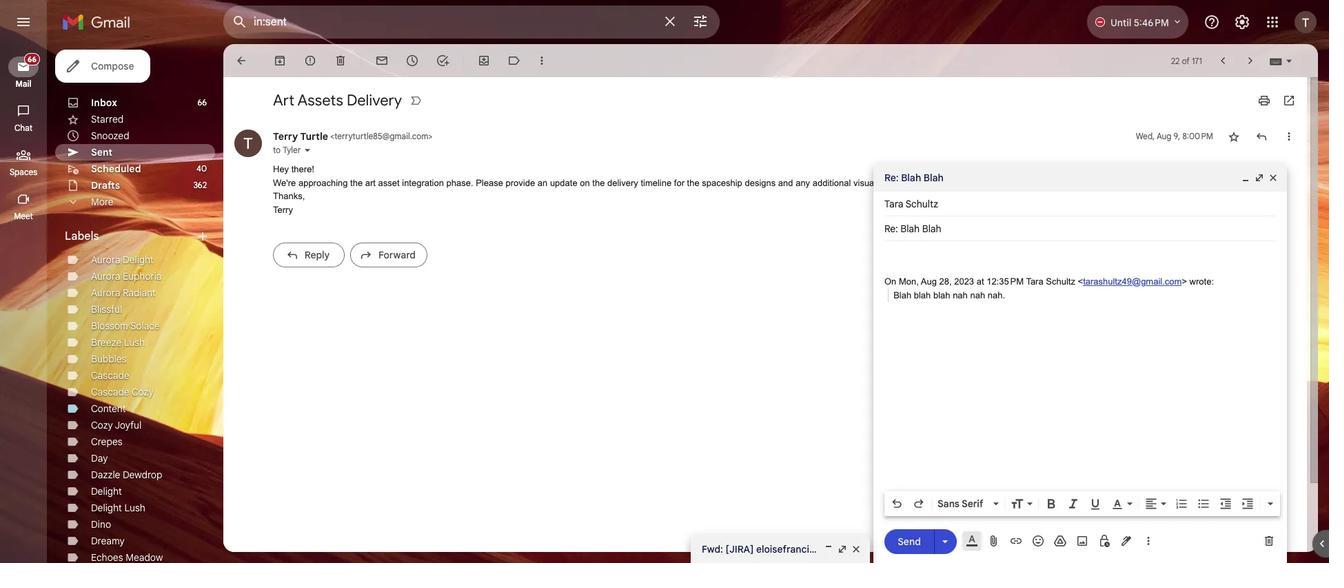 Task type: vqa. For each thing, say whether or not it's contained in the screenshot.
Select a layout image
no



Task type: describe. For each thing, give the bounding box(es) containing it.
2 the from the left
[[592, 178, 605, 188]]

insert signature image
[[1119, 534, 1133, 548]]

terry inside hey there! we're approaching the art asset integration phase. please provide an update on the delivery timeline for the spaceship designs and any additional visual assets. thanks, terry
[[273, 204, 293, 215]]

search in mail image
[[227, 10, 252, 34]]

more formatting options image
[[1264, 497, 1277, 511]]

28,
[[939, 276, 952, 287]]

meet heading
[[0, 211, 47, 222]]

Not starred checkbox
[[1227, 130, 1241, 143]]

2 blah from the left
[[933, 290, 950, 300]]

aurora delight
[[91, 254, 154, 266]]

navigation containing mail
[[0, 44, 48, 563]]

blah
[[893, 290, 911, 300]]

66 inside navigation
[[28, 54, 37, 64]]

assets
[[297, 91, 343, 110]]

report spam image
[[303, 54, 317, 68]]

art
[[365, 178, 376, 188]]

1 nah from the left
[[953, 290, 968, 300]]

chat
[[14, 123, 32, 133]]

1 vertical spatial cozy
[[91, 419, 113, 432]]

forward
[[378, 249, 416, 261]]

eloisefrancis23
[[756, 543, 825, 556]]

starred
[[91, 113, 124, 125]]

send button
[[884, 529, 934, 554]]

insert photo image
[[1075, 534, 1089, 548]]

< inside message body text box
[[1078, 276, 1083, 287]]

advanced search options image
[[687, 8, 714, 35]]

8:00 pm
[[1182, 131, 1213, 141]]

blissful link
[[91, 303, 122, 316]]

mon,
[[899, 276, 919, 287]]

66 link
[[8, 53, 40, 77]]

designs
[[745, 178, 776, 188]]

attach files image
[[987, 534, 1001, 548]]

aurora euphoria link
[[91, 270, 162, 283]]

additional
[[813, 178, 851, 188]]

1 the from the left
[[350, 178, 363, 188]]

dreamy
[[91, 535, 125, 547]]

inbox link
[[91, 97, 117, 109]]

aurora for aurora radiant
[[91, 287, 120, 299]]

newer image
[[1216, 54, 1230, 68]]

on mon, aug 28, 2023 at 12:35 pm tara schultz <
[[884, 276, 1083, 287]]

scheduled
[[91, 163, 141, 175]]

assigned
[[827, 543, 868, 556]]

snooze image
[[405, 54, 419, 68]]

0 vertical spatial delight
[[123, 254, 154, 266]]

redo ‪(⌘y)‬ image
[[912, 497, 926, 511]]

there!
[[291, 164, 314, 174]]

delight lush link
[[91, 502, 145, 514]]

12:35 pm
[[987, 276, 1024, 287]]

[jira]
[[726, 543, 754, 556]]

fwd:
[[702, 543, 723, 556]]

9,
[[1173, 131, 1180, 141]]

toggle confidential mode image
[[1097, 534, 1111, 548]]

snoozed
[[91, 130, 129, 142]]

compose button
[[55, 50, 151, 83]]

more
[[91, 196, 113, 208]]

on
[[580, 178, 590, 188]]

and
[[778, 178, 793, 188]]

1 terry from the top
[[273, 130, 298, 143]]

support image
[[1204, 14, 1220, 30]]

spaces
[[10, 167, 37, 177]]

aurora euphoria
[[91, 270, 162, 283]]

an
[[538, 178, 548, 188]]

numbered list ‪(⌘⇧7)‬ image
[[1175, 497, 1188, 511]]

chat heading
[[0, 123, 47, 134]]

1 horizontal spatial cozy
[[132, 386, 154, 398]]

reply link
[[273, 243, 345, 267]]

formatting options toolbar
[[884, 491, 1280, 516]]

turtle
[[300, 130, 328, 143]]

sans serif
[[938, 498, 983, 510]]

delete image
[[334, 54, 347, 68]]

blossom solace link
[[91, 320, 160, 332]]

hey
[[273, 164, 289, 174]]

compose
[[91, 60, 134, 72]]

more send options image
[[938, 535, 952, 548]]

drafts
[[91, 179, 120, 192]]

close image
[[1268, 172, 1279, 183]]

insert link ‪(⌘k)‬ image
[[1009, 534, 1023, 548]]

scheduled link
[[91, 163, 141, 175]]

more options image
[[1144, 534, 1153, 548]]

lush for breeze lush
[[124, 336, 145, 349]]

362
[[193, 180, 207, 190]]

radiant
[[123, 287, 156, 299]]

breeze lush
[[91, 336, 145, 349]]

mail heading
[[0, 79, 47, 90]]

more image
[[535, 54, 549, 68]]

40
[[196, 163, 207, 174]]

clear search image
[[656, 8, 684, 35]]

drafts link
[[91, 179, 120, 192]]

2 nah from the left
[[970, 290, 985, 300]]

aurora for aurora euphoria
[[91, 270, 120, 283]]

2023
[[954, 276, 974, 287]]

bubbles
[[91, 353, 126, 365]]

insert files using drive image
[[1053, 534, 1067, 548]]

dazzle dewdrop
[[91, 469, 162, 481]]

171
[[1192, 55, 1202, 66]]

integration
[[402, 178, 444, 188]]

dino link
[[91, 518, 111, 531]]

0 vertical spatial to
[[273, 145, 281, 155]]

insert emoji ‪(⌘⇧2)‬ image
[[1031, 534, 1045, 548]]

Subject field
[[884, 222, 1276, 236]]

you
[[925, 543, 942, 556]]

labels heading
[[65, 230, 196, 243]]

euphoria
[[123, 270, 162, 283]]

16
[[902, 543, 911, 556]]

pop out image for close image
[[1254, 172, 1265, 183]]

content
[[91, 403, 126, 415]]

spaceship
[[702, 178, 742, 188]]

italic ‪(⌘i)‬ image
[[1066, 497, 1080, 511]]

dino
[[91, 518, 111, 531]]

thanks,
[[273, 191, 305, 201]]

blah blah blah nah nah nah.
[[893, 290, 1005, 300]]

provide
[[506, 178, 535, 188]]

wed,
[[1136, 131, 1155, 141]]

forward link
[[350, 243, 427, 267]]

crepes link
[[91, 436, 122, 448]]

gtms-
[[870, 543, 902, 556]]

sans serif option
[[935, 497, 991, 511]]

cascade for cascade cozy
[[91, 386, 129, 398]]

at
[[977, 276, 984, 287]]

reply
[[304, 249, 330, 261]]

snoozed link
[[91, 130, 129, 142]]

aurora delight link
[[91, 254, 154, 266]]

aug inside wed, aug 9, 8:00 pm cell
[[1157, 131, 1171, 141]]



Task type: locate. For each thing, give the bounding box(es) containing it.
delight up euphoria
[[123, 254, 154, 266]]

delight down delight 'link'
[[91, 502, 122, 514]]

1 vertical spatial terry
[[273, 204, 293, 215]]

1 vertical spatial <
[[1078, 276, 1083, 287]]

the right on
[[592, 178, 605, 188]]

the
[[350, 178, 363, 188], [592, 178, 605, 188], [687, 178, 699, 188]]

lush
[[124, 336, 145, 349], [124, 502, 145, 514]]

3 aurora from the top
[[91, 287, 120, 299]]

minimize image
[[1240, 172, 1251, 183], [823, 544, 834, 555]]

meet
[[14, 211, 33, 221]]

breeze
[[91, 336, 121, 349]]

to right the 16
[[914, 543, 923, 556]]

close image
[[851, 544, 862, 555]]

1 horizontal spatial nah
[[970, 290, 985, 300]]

1 horizontal spatial to
[[914, 543, 923, 556]]

1 horizontal spatial blah
[[933, 290, 950, 300]]

1 horizontal spatial aug
[[1157, 131, 1171, 141]]

blah down 'mon,' in the right of the page
[[914, 290, 931, 300]]

1 vertical spatial cascade
[[91, 386, 129, 398]]

0 vertical spatial lush
[[124, 336, 145, 349]]

delight
[[123, 254, 154, 266], [91, 485, 122, 498], [91, 502, 122, 514]]

wed, aug 9, 8:00 pm cell
[[1136, 130, 1213, 143]]

underline ‪(⌘u)‬ image
[[1088, 498, 1102, 511]]

delivery
[[347, 91, 402, 110]]

< inside terry turtle < terryturtle85@gmail.com >
[[330, 131, 334, 141]]

minimize image for close image
[[1240, 172, 1251, 183]]

1 vertical spatial lush
[[124, 502, 145, 514]]

0 vertical spatial 66
[[28, 54, 37, 64]]

lush down blossom solace
[[124, 336, 145, 349]]

delight for delight 'link'
[[91, 485, 122, 498]]

bold ‪(⌘b)‬ image
[[1044, 497, 1058, 511]]

nah down 2023
[[953, 290, 968, 300]]

2 aurora from the top
[[91, 270, 120, 283]]

cascade down bubbles link
[[91, 369, 129, 382]]

cascade
[[91, 369, 129, 382], [91, 386, 129, 398]]

2 horizontal spatial the
[[687, 178, 699, 188]]

tyler
[[283, 145, 301, 155]]

1 vertical spatial minimize image
[[823, 544, 834, 555]]

dialog containing sans serif
[[873, 164, 1287, 563]]

cascade cozy link
[[91, 386, 154, 398]]

sent link
[[91, 146, 112, 159]]

aug left 9,
[[1157, 131, 1171, 141]]

aug inside message body text box
[[921, 276, 937, 287]]

1 horizontal spatial >
[[1182, 276, 1187, 287]]

dewdrop
[[123, 469, 162, 481]]

main menu image
[[15, 14, 32, 30]]

mail
[[15, 79, 31, 89]]

starred link
[[91, 113, 124, 125]]

0 vertical spatial minimize image
[[1240, 172, 1251, 183]]

pop out image for close icon
[[837, 544, 848, 555]]

1 vertical spatial to
[[914, 543, 923, 556]]

1 vertical spatial >
[[1182, 276, 1187, 287]]

0 vertical spatial >
[[428, 131, 432, 141]]

0 horizontal spatial 66
[[28, 54, 37, 64]]

> left wrote:
[[1182, 276, 1187, 287]]

labels image
[[507, 54, 521, 68]]

please
[[476, 178, 503, 188]]

undo ‪(⌘z)‬ image
[[890, 497, 904, 511]]

pop out image left close icon
[[837, 544, 848, 555]]

cozy joyful link
[[91, 419, 141, 432]]

breeze lush link
[[91, 336, 145, 349]]

cascade down cascade "link"
[[91, 386, 129, 398]]

inbox
[[91, 97, 117, 109]]

0 horizontal spatial pop out image
[[837, 544, 848, 555]]

0 horizontal spatial to
[[273, 145, 281, 155]]

aurora radiant link
[[91, 287, 156, 299]]

discard draft ‪(⌘⇧d)‬ image
[[1262, 534, 1276, 548]]

> inside terry turtle < terryturtle85@gmail.com >
[[428, 131, 432, 141]]

terry turtle < terryturtle85@gmail.com >
[[273, 130, 432, 143]]

1 vertical spatial aurora
[[91, 270, 120, 283]]

update
[[550, 178, 577, 188]]

to left tyler
[[273, 145, 281, 155]]

pop out image left close image
[[1254, 172, 1265, 183]]

> up integration
[[428, 131, 432, 141]]

cozy
[[132, 386, 154, 398], [91, 419, 113, 432]]

minimize image for close icon
[[823, 544, 834, 555]]

bubbles link
[[91, 353, 126, 365]]

nah.
[[988, 290, 1005, 300]]

to tyler
[[273, 145, 301, 155]]

art assets delivery
[[273, 91, 402, 110]]

0 horizontal spatial minimize image
[[823, 544, 834, 555]]

cozy up the crepes
[[91, 419, 113, 432]]

< right schultz
[[1078, 276, 1083, 287]]

0 horizontal spatial the
[[350, 178, 363, 188]]

crepes
[[91, 436, 122, 448]]

> wrote:
[[1182, 276, 1214, 287]]

0 horizontal spatial aug
[[921, 276, 937, 287]]

terry turtle cell
[[273, 130, 432, 143]]

cascade cozy
[[91, 386, 154, 398]]

cozy up joyful
[[132, 386, 154, 398]]

66 up 40
[[197, 97, 207, 108]]

> inside message body text box
[[1182, 276, 1187, 287]]

timeline
[[641, 178, 672, 188]]

0 vertical spatial terry
[[273, 130, 298, 143]]

66
[[28, 54, 37, 64], [197, 97, 207, 108]]

0 vertical spatial cascade
[[91, 369, 129, 382]]

blah down 28, on the right of the page
[[933, 290, 950, 300]]

of
[[1182, 55, 1190, 66]]

< right turtle
[[330, 131, 334, 141]]

cozy joyful
[[91, 419, 141, 432]]

terry up to tyler
[[273, 130, 298, 143]]

blah
[[914, 290, 931, 300], [933, 290, 950, 300]]

content link
[[91, 403, 126, 415]]

solace
[[130, 320, 160, 332]]

send
[[898, 535, 921, 548]]

wed, aug 9, 8:00 pm
[[1136, 131, 1213, 141]]

any
[[796, 178, 810, 188]]

terry down thanks,
[[273, 204, 293, 215]]

1 horizontal spatial the
[[592, 178, 605, 188]]

select input tool image
[[1285, 56, 1293, 66]]

more button
[[55, 194, 215, 210]]

move to inbox image
[[477, 54, 491, 68]]

visual
[[853, 178, 876, 188]]

schultz
[[1046, 276, 1075, 287]]

0 horizontal spatial nah
[[953, 290, 968, 300]]

2 cascade from the top
[[91, 386, 129, 398]]

gmail image
[[62, 8, 137, 36]]

aug
[[1157, 131, 1171, 141], [921, 276, 937, 287]]

66 up mail
[[28, 54, 37, 64]]

older image
[[1244, 54, 1257, 68]]

aurora for aurora delight
[[91, 254, 120, 266]]

<
[[330, 131, 334, 141], [1078, 276, 1083, 287]]

delight down dazzle
[[91, 485, 122, 498]]

the left art
[[350, 178, 363, 188]]

nah down at
[[970, 290, 985, 300]]

3 the from the left
[[687, 178, 699, 188]]

Search in mail search field
[[223, 6, 720, 39]]

1 vertical spatial pop out image
[[837, 544, 848, 555]]

blossom
[[91, 320, 128, 332]]

1 cascade from the top
[[91, 369, 129, 382]]

0 vertical spatial cozy
[[132, 386, 154, 398]]

we're
[[273, 178, 296, 188]]

on
[[884, 276, 896, 287]]

show details image
[[304, 146, 312, 154]]

>
[[428, 131, 432, 141], [1182, 276, 1187, 287]]

1 horizontal spatial pop out image
[[1254, 172, 1265, 183]]

1 vertical spatial delight
[[91, 485, 122, 498]]

navigation
[[0, 44, 48, 563]]

mark as unread image
[[375, 54, 389, 68]]

delight lush
[[91, 502, 145, 514]]

sans
[[938, 498, 960, 510]]

add to tasks image
[[436, 54, 449, 68]]

1 aurora from the top
[[91, 254, 120, 266]]

aurora up aurora euphoria
[[91, 254, 120, 266]]

for
[[674, 178, 685, 188]]

0 vertical spatial pop out image
[[1254, 172, 1265, 183]]

indent less ‪(⌘[)‬ image
[[1219, 497, 1233, 511]]

0 horizontal spatial >
[[428, 131, 432, 141]]

cascade for cascade "link"
[[91, 369, 129, 382]]

hey there! we're approaching the art asset integration phase. please provide an update on the delivery timeline for the spaceship designs and any additional visual assets. thanks, terry
[[273, 164, 907, 215]]

2 terry from the top
[[273, 204, 293, 215]]

0 vertical spatial aurora
[[91, 254, 120, 266]]

aug left 28, on the right of the page
[[921, 276, 937, 287]]

settings image
[[1234, 14, 1250, 30]]

indent more ‪(⌘])‬ image
[[1241, 497, 1255, 511]]

dazzle
[[91, 469, 120, 481]]

sent
[[91, 146, 112, 159]]

lush for delight lush
[[124, 502, 145, 514]]

0 horizontal spatial blah
[[914, 290, 931, 300]]

0 vertical spatial aug
[[1157, 131, 1171, 141]]

aurora down aurora delight link
[[91, 270, 120, 283]]

Message Body text field
[[884, 248, 1276, 487]]

serif
[[962, 498, 983, 510]]

1 horizontal spatial minimize image
[[1240, 172, 1251, 183]]

2 vertical spatial delight
[[91, 502, 122, 514]]

labels
[[65, 230, 99, 243]]

1 blah from the left
[[914, 290, 931, 300]]

day
[[91, 452, 108, 465]]

bulleted list ‪(⌘⇧8)‬ image
[[1197, 497, 1210, 511]]

archive image
[[273, 54, 287, 68]]

Search in mail text field
[[254, 15, 653, 29]]

delivery
[[607, 178, 638, 188]]

0 horizontal spatial cozy
[[91, 419, 113, 432]]

tara
[[1026, 276, 1043, 287]]

assets.
[[879, 178, 907, 188]]

1 horizontal spatial <
[[1078, 276, 1083, 287]]

1 horizontal spatial 66
[[197, 97, 207, 108]]

1 vertical spatial aug
[[921, 276, 937, 287]]

back to sent mail image
[[234, 54, 248, 68]]

asset
[[378, 178, 400, 188]]

cascade link
[[91, 369, 129, 382]]

aurora up blissful link
[[91, 287, 120, 299]]

pop out image
[[1254, 172, 1265, 183], [837, 544, 848, 555]]

lush down dewdrop
[[124, 502, 145, 514]]

dialog
[[873, 164, 1287, 563]]

22
[[1171, 55, 1180, 66]]

0 vertical spatial <
[[330, 131, 334, 141]]

1 vertical spatial 66
[[197, 97, 207, 108]]

0 horizontal spatial <
[[330, 131, 334, 141]]

spaces heading
[[0, 167, 47, 178]]

2 vertical spatial aurora
[[91, 287, 120, 299]]

approaching
[[298, 178, 348, 188]]

delight for delight lush
[[91, 502, 122, 514]]

the right for on the top right of the page
[[687, 178, 699, 188]]

dazzle dewdrop link
[[91, 469, 162, 481]]

minimize image left close image
[[1240, 172, 1251, 183]]

terryturtle85@gmail.com
[[334, 131, 428, 141]]

minimize image left close icon
[[823, 544, 834, 555]]



